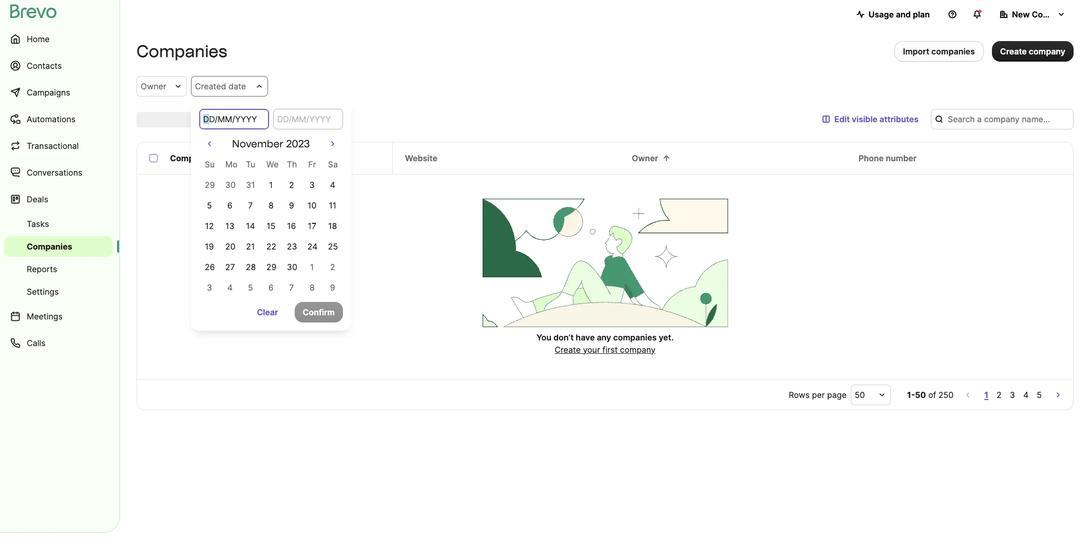 Task type: locate. For each thing, give the bounding box(es) containing it.
4 row from the top
[[199, 216, 343, 236]]

1 vertical spatial 1
[[310, 262, 314, 272]]

1 horizontal spatial companies
[[137, 42, 227, 61]]

usage and plan
[[869, 9, 930, 20]]

7 right monday, 6 november 2023 cell
[[248, 200, 253, 211]]

6 right sunday, 5 november 2023 cell
[[227, 200, 233, 211]]

tu
[[246, 159, 255, 169]]

tuesday, 5 december 2023 cell
[[248, 282, 253, 293]]

15
[[267, 221, 276, 231]]

1 horizontal spatial 4
[[330, 180, 335, 190]]

1 horizontal spatial 1
[[310, 262, 314, 272]]

create
[[1000, 46, 1027, 56], [555, 344, 581, 355]]

saturday, 11 november 2023 cell
[[322, 195, 343, 216]]

0 vertical spatial owner
[[141, 81, 166, 91]]

1
[[269, 180, 273, 190], [310, 262, 314, 272], [985, 390, 989, 400]]

3 down fr
[[310, 180, 315, 190]]

5 right 4 button
[[1037, 390, 1042, 400]]

8 for friday, 8 december 2023 cell
[[310, 282, 315, 293]]

0 horizontal spatial 1
[[269, 180, 273, 190]]

0 horizontal spatial company
[[620, 344, 656, 355]]

1 inside cell
[[269, 180, 273, 190]]

0 vertical spatial 8
[[269, 200, 274, 211]]

2 vertical spatial 4
[[1024, 390, 1029, 400]]

first
[[603, 344, 618, 355]]

wednesday, 1 november 2023 cell
[[261, 175, 281, 195]]

monday, 6 november 2023 cell
[[220, 195, 240, 216]]

9 for saturday, 9 december 2023 cell
[[330, 282, 335, 293]]

0 vertical spatial 3
[[310, 180, 315, 190]]

company
[[1032, 9, 1070, 20], [170, 153, 208, 163]]

4 left the tuesday, 5 december 2023 cell at the left bottom
[[227, 282, 233, 293]]

phone
[[859, 153, 884, 163]]

create down don't
[[555, 344, 581, 355]]

3 right 2 "button"
[[1010, 390, 1015, 400]]

2 inside cell
[[289, 180, 294, 190]]

monday, 27 november 2023 cell
[[220, 257, 240, 277]]

2 inside "button"
[[997, 390, 1002, 400]]

29 left thursday, 30 november 2023 cell
[[266, 262, 277, 272]]

0 vertical spatial 9
[[289, 200, 294, 211]]

reports link
[[4, 259, 113, 279]]

sa
[[328, 159, 338, 169]]

0 vertical spatial company
[[1032, 9, 1070, 20]]

8 up wednesday, 15 november 2023 cell
[[269, 200, 274, 211]]

0 horizontal spatial 9
[[289, 200, 294, 211]]

created date
[[195, 81, 246, 91]]

1 horizontal spatial 3
[[310, 180, 315, 190]]

2 right wednesday, 1 november 2023 cell at the left of the page
[[289, 180, 294, 190]]

2 vertical spatial 3
[[1010, 390, 1015, 400]]

29 for sunday, 29 october 2023 cell at the left top
[[205, 180, 215, 190]]

0 horizontal spatial companies
[[613, 332, 657, 342]]

0 vertical spatial create
[[1000, 46, 1027, 56]]

campaigns link
[[4, 80, 113, 105]]

2 row from the top
[[199, 175, 343, 195]]

2 vertical spatial 5
[[1037, 390, 1042, 400]]

company right first
[[620, 344, 656, 355]]

create inside you don't have any companies yet. create your first company
[[555, 344, 581, 355]]

30 left 31 at the left top of page
[[225, 180, 236, 190]]

companies up owner popup button
[[137, 42, 227, 61]]

1 vertical spatial company
[[170, 153, 208, 163]]

8
[[269, 200, 274, 211], [310, 282, 315, 293]]

yet.
[[659, 332, 674, 342]]

confirm
[[303, 307, 335, 317]]

sunday, 3 december 2023 cell
[[207, 282, 212, 293]]

sunday, 26 november 2023 cell
[[199, 257, 220, 277]]

8 for wednesday, 8 november 2023 cell
[[269, 200, 274, 211]]

9 inside thursday, 9 november 2023 cell
[[289, 200, 294, 211]]

attributes
[[880, 114, 919, 124]]

0 vertical spatial 5
[[207, 200, 212, 211]]

thursday, 30 november 2023 cell
[[281, 257, 302, 277]]

1 horizontal spatial 7
[[289, 282, 294, 293]]

7 for thursday, 7 december 2023 cell
[[289, 282, 294, 293]]

companies
[[932, 46, 975, 56], [613, 332, 657, 342]]

1 vertical spatial companies
[[27, 241, 72, 252]]

1 vertical spatial 29
[[266, 262, 277, 272]]

company left name on the top left
[[170, 153, 208, 163]]

1 row from the top
[[199, 154, 343, 175]]

50 left of
[[915, 390, 926, 400]]

9 right friday, 8 december 2023 cell
[[330, 282, 335, 293]]

1 inside button
[[985, 390, 989, 400]]

0 vertical spatial companies
[[137, 42, 227, 61]]

0 horizontal spatial companies
[[27, 241, 72, 252]]

5 inside cell
[[207, 200, 212, 211]]

31
[[246, 180, 255, 190]]

1 right thursday, 30 november 2023 cell
[[310, 262, 314, 272]]

page
[[827, 390, 847, 400]]

0 horizontal spatial 3
[[207, 282, 212, 293]]

29 for wednesday, 29 november 2023 cell
[[266, 262, 277, 272]]

6 inside cell
[[227, 200, 233, 211]]

4
[[330, 180, 335, 190], [227, 282, 233, 293], [1024, 390, 1029, 400]]

meetings
[[27, 311, 63, 322]]

0 vertical spatial 7
[[248, 200, 253, 211]]

18
[[328, 221, 337, 231]]

and
[[896, 9, 911, 20]]

0 vertical spatial companies
[[932, 46, 975, 56]]

7
[[248, 200, 253, 211], [289, 282, 294, 293]]

1 horizontal spatial company
[[1029, 46, 1066, 56]]

sunday, 12 november 2023 cell
[[199, 216, 220, 236]]

5 for sunday, 5 november 2023 cell
[[207, 200, 212, 211]]

0 horizontal spatial 30
[[225, 180, 236, 190]]

2 vertical spatial 2
[[997, 390, 1002, 400]]

wednesday, 29 november 2023 cell
[[261, 257, 281, 277]]

new
[[1012, 9, 1030, 20]]

4 right friday, 3 november 2023 cell
[[330, 180, 335, 190]]

row containing 19
[[199, 236, 343, 257]]

calls link
[[4, 331, 113, 355]]

row containing 29
[[199, 175, 343, 195]]

deals link
[[4, 187, 113, 212]]

company inside button
[[1029, 46, 1066, 56]]

calls
[[27, 338, 46, 348]]

5 for the tuesday, 5 december 2023 cell at the left bottom
[[248, 282, 253, 293]]

saturday, 25 november 2023 cell
[[322, 236, 343, 257]]

visible
[[852, 114, 878, 124]]

7 right 'wednesday, 6 december 2023' cell
[[289, 282, 294, 293]]

1 vertical spatial 5
[[248, 282, 253, 293]]

1 vertical spatial 3
[[207, 282, 212, 293]]

1 vertical spatial 9
[[330, 282, 335, 293]]

row containing 12
[[199, 216, 343, 236]]

0 vertical spatial 4
[[330, 180, 335, 190]]

1 horizontal spatial 50
[[915, 390, 926, 400]]

1 horizontal spatial 8
[[310, 282, 315, 293]]

2 horizontal spatial 4
[[1024, 390, 1029, 400]]

per
[[812, 390, 825, 400]]

0 horizontal spatial 50
[[855, 390, 865, 400]]

0 vertical spatial 2
[[289, 180, 294, 190]]

8 inside wednesday, 8 november 2023 cell
[[269, 200, 274, 211]]

of
[[929, 390, 936, 400]]

7 inside "cell"
[[248, 200, 253, 211]]

1 vertical spatial companies
[[613, 332, 657, 342]]

3 row from the top
[[199, 195, 343, 216]]

50 inside 50 popup button
[[855, 390, 865, 400]]

0 horizontal spatial 6
[[227, 200, 233, 211]]

0 horizontal spatial 29
[[205, 180, 215, 190]]

2
[[289, 180, 294, 190], [330, 262, 335, 272], [997, 390, 1002, 400]]

1 vertical spatial 4
[[227, 282, 233, 293]]

2 vertical spatial 1
[[985, 390, 989, 400]]

company down new company
[[1029, 46, 1066, 56]]

friday, 3 november 2023 cell
[[302, 175, 322, 195]]

1 vertical spatial 8
[[310, 282, 315, 293]]

monday, 20 november 2023 cell
[[220, 236, 240, 257]]

6 left thursday, 7 december 2023 cell
[[269, 282, 274, 293]]

0 horizontal spatial 8
[[269, 200, 274, 211]]

3 button
[[1008, 388, 1017, 402]]

0 horizontal spatial 5
[[207, 200, 212, 211]]

5 up '12'
[[207, 200, 212, 211]]

29 inside cell
[[266, 262, 277, 272]]

1 vertical spatial 2
[[330, 262, 335, 272]]

companies up first
[[613, 332, 657, 342]]

create company button
[[992, 41, 1074, 62]]

saturday, 18 november 2023 cell
[[322, 216, 343, 236]]

sunday, 29 october 2023 cell
[[205, 180, 215, 190]]

0 horizontal spatial 2
[[289, 180, 294, 190]]

your
[[583, 344, 600, 355]]

1 horizontal spatial owner
[[632, 153, 658, 163]]

5 inside button
[[1037, 390, 1042, 400]]

import companies button
[[895, 41, 984, 62]]

16
[[287, 221, 296, 231]]

1 horizontal spatial 9
[[330, 282, 335, 293]]

2 horizontal spatial 3
[[1010, 390, 1015, 400]]

1 right 31 at the left top of page
[[269, 180, 273, 190]]

owner
[[141, 81, 166, 91], [632, 153, 658, 163]]

1 horizontal spatial company
[[1032, 9, 1070, 20]]

3 for friday, 3 november 2023 cell
[[310, 180, 315, 190]]

29
[[205, 180, 215, 190], [266, 262, 277, 272]]

up image
[[662, 154, 671, 162]]

28
[[246, 262, 256, 272]]

row group
[[199, 175, 343, 298]]

1 50 from the left
[[855, 390, 865, 400]]

4 inside saturday, 4 november 2023 cell
[[330, 180, 335, 190]]

friday, 10 november 2023 cell
[[302, 195, 322, 216]]

6 row from the top
[[199, 257, 343, 277]]

0 horizontal spatial owner
[[141, 81, 166, 91]]

row
[[199, 154, 343, 175], [199, 175, 343, 195], [199, 195, 343, 216], [199, 216, 343, 236], [199, 236, 343, 257], [199, 257, 343, 277], [199, 277, 343, 298]]

1 horizontal spatial 6
[[269, 282, 274, 293]]

tasks link
[[4, 214, 113, 234]]

0 vertical spatial 30
[[225, 180, 236, 190]]

november 2023
[[232, 138, 310, 150]]

5
[[207, 200, 212, 211], [248, 282, 253, 293], [1037, 390, 1042, 400]]

friday, 17 november 2023 cell
[[302, 216, 322, 236]]

30 for monday, 30 october 2023 cell
[[225, 180, 236, 190]]

companies right import
[[932, 46, 975, 56]]

edit visible attributes button
[[814, 109, 927, 129]]

26
[[205, 262, 215, 272]]

monday, 4 december 2023 cell
[[227, 282, 233, 293]]

friday, 1 december 2023 cell
[[310, 262, 314, 272]]

3
[[310, 180, 315, 190], [207, 282, 212, 293], [1010, 390, 1015, 400]]

1 horizontal spatial 5
[[248, 282, 253, 293]]

30 inside cell
[[287, 262, 297, 272]]

1 vertical spatial create
[[555, 344, 581, 355]]

1 vertical spatial 30
[[287, 262, 297, 272]]

0 horizontal spatial 7
[[248, 200, 253, 211]]

wednesday, 15 november 2023 cell
[[261, 216, 281, 236]]

settings link
[[4, 281, 113, 302]]

12
[[205, 221, 214, 231]]

3 inside 'button'
[[1010, 390, 1015, 400]]

0 vertical spatial 1
[[269, 180, 273, 190]]

1 vertical spatial company
[[620, 344, 656, 355]]

5 row from the top
[[199, 236, 343, 257]]

4 inside 4 button
[[1024, 390, 1029, 400]]

1 horizontal spatial 2
[[330, 262, 335, 272]]

companies up reports
[[27, 241, 72, 252]]

don't
[[554, 332, 574, 342]]

7 row from the top
[[199, 277, 343, 298]]

3 down sunday, 26 november 2023 cell
[[207, 282, 212, 293]]

1-
[[907, 390, 915, 400]]

29 down su
[[205, 180, 215, 190]]

4 for 4 button
[[1024, 390, 1029, 400]]

0 vertical spatial company
[[1029, 46, 1066, 56]]

8 left saturday, 9 december 2023 cell
[[310, 282, 315, 293]]

automations
[[27, 114, 76, 124]]

50 right 'page'
[[855, 390, 865, 400]]

1 left 2 "button"
[[985, 390, 989, 400]]

tuesday, 21 november 2023 cell
[[240, 236, 261, 257]]

2 horizontal spatial 1
[[985, 390, 989, 400]]

tuesday, 14 november 2023 cell
[[240, 216, 261, 236]]

company right new
[[1032, 9, 1070, 20]]

2 right friday, 1 december 2023 cell
[[330, 262, 335, 272]]

2023
[[286, 138, 310, 150]]

9 right wednesday, 8 november 2023 cell
[[289, 200, 294, 211]]

0 horizontal spatial 4
[[227, 282, 233, 293]]

30 left friday, 1 december 2023 cell
[[287, 262, 297, 272]]

reports
[[27, 264, 57, 274]]

date
[[229, 81, 246, 91]]

0 horizontal spatial create
[[555, 344, 581, 355]]

1 horizontal spatial 30
[[287, 262, 297, 272]]

contacts
[[27, 61, 62, 71]]

5 right monday, 4 december 2023 cell
[[248, 282, 253, 293]]

0 vertical spatial 29
[[205, 180, 215, 190]]

friday, 24 november 2023 cell
[[302, 236, 322, 257]]

meetings link
[[4, 304, 113, 329]]

2 right 1 button
[[997, 390, 1002, 400]]

4 left 5 button
[[1024, 390, 1029, 400]]

1 horizontal spatial 29
[[266, 262, 277, 272]]

create down new
[[1000, 46, 1027, 56]]

1 horizontal spatial create
[[1000, 46, 1027, 56]]

Search a company name... search field
[[931, 109, 1074, 129]]

30
[[225, 180, 236, 190], [287, 262, 297, 272]]

3 inside cell
[[310, 180, 315, 190]]

2 horizontal spatial 5
[[1037, 390, 1042, 400]]

1 horizontal spatial companies
[[932, 46, 975, 56]]

4 button
[[1022, 388, 1031, 402]]

mo
[[225, 159, 238, 169]]

0 horizontal spatial company
[[170, 153, 208, 163]]

2 horizontal spatial 2
[[997, 390, 1002, 400]]

1 vertical spatial 6
[[269, 282, 274, 293]]

create company
[[1000, 46, 1066, 56]]

10
[[308, 200, 317, 211]]

1 vertical spatial 7
[[289, 282, 294, 293]]

row containing 3
[[199, 277, 343, 298]]

11
[[329, 200, 337, 211]]

create inside button
[[1000, 46, 1027, 56]]

0 vertical spatial 6
[[227, 200, 233, 211]]



Task type: describe. For each thing, give the bounding box(es) containing it.
import companies
[[903, 46, 975, 56]]

2 button
[[995, 388, 1004, 402]]

saturday, 2 december 2023 cell
[[330, 262, 335, 272]]

1 vertical spatial owner
[[632, 153, 658, 163]]

you don't have any companies yet. create your first company
[[537, 332, 674, 355]]

thursday, 16 november 2023 cell
[[281, 216, 302, 236]]

tuesday, 7 november 2023 cell
[[240, 195, 261, 216]]

7 for tuesday, 7 november 2023 "cell"
[[248, 200, 253, 211]]

tasks
[[27, 219, 49, 229]]

we
[[266, 159, 279, 169]]

edit visible attributes
[[835, 114, 919, 124]]

DD/MM/YYYY text field
[[199, 109, 269, 129]]

clear
[[257, 307, 278, 317]]

rows per page
[[789, 390, 847, 400]]

30 for thursday, 30 november 2023 cell
[[287, 262, 297, 272]]

25
[[328, 241, 338, 252]]

14
[[246, 221, 255, 231]]

wednesday, 8 november 2023 cell
[[261, 195, 281, 216]]

have
[[576, 332, 595, 342]]

2 for 'thursday, 2 november 2023' cell
[[289, 180, 294, 190]]

1 button
[[983, 388, 991, 402]]

13
[[225, 221, 235, 231]]

thursday, 7 december 2023 cell
[[289, 282, 294, 293]]

import
[[903, 46, 930, 56]]

50 button
[[851, 385, 891, 405]]

clear button
[[249, 302, 286, 323]]

transactional
[[27, 141, 79, 151]]

1 for wednesday, 1 november 2023 cell at the left of the page
[[269, 180, 273, 190]]

any
[[597, 332, 611, 342]]

saturday, 4 november 2023 cell
[[322, 175, 343, 195]]

23
[[287, 241, 297, 252]]

1 for 1 button
[[985, 390, 989, 400]]

number
[[886, 153, 917, 163]]

monday, 30 october 2023 cell
[[225, 180, 236, 190]]

november 2023 grid
[[199, 138, 343, 298]]

thursday, 23 november 2023 cell
[[281, 236, 302, 257]]

row containing su
[[199, 154, 343, 175]]

company inside you don't have any companies yet. create your first company
[[620, 344, 656, 355]]

6 for monday, 6 november 2023 cell
[[227, 200, 233, 211]]

monday, 13 november 2023 cell
[[220, 216, 240, 236]]

friday, 8 december 2023 cell
[[310, 282, 315, 293]]

website
[[405, 153, 438, 163]]

22
[[266, 241, 276, 252]]

tuesday, 31 october 2023 cell
[[246, 180, 255, 190]]

conversations
[[27, 167, 82, 178]]

wednesday, 6 december 2023 cell
[[269, 282, 274, 293]]

deals
[[27, 194, 48, 204]]

row group containing 29
[[199, 175, 343, 298]]

sunday, 5 november 2023 cell
[[199, 195, 220, 216]]

confirm button
[[295, 302, 343, 323]]

campaigns
[[27, 87, 70, 98]]

edit
[[835, 114, 850, 124]]

6 for 'wednesday, 6 december 2023' cell
[[269, 282, 274, 293]]

4 for saturday, 4 november 2023 cell
[[330, 180, 335, 190]]

3 for 'sunday, 3 december 2023' cell
[[207, 282, 212, 293]]

1 for friday, 1 december 2023 cell
[[310, 262, 314, 272]]

1-50 of 250
[[907, 390, 954, 400]]

2 for saturday, 2 december 2023 cell
[[330, 262, 335, 272]]

owner inside popup button
[[141, 81, 166, 91]]

19
[[205, 241, 214, 252]]

usage and plan button
[[848, 4, 938, 25]]

thursday, 9 november 2023 cell
[[281, 195, 302, 216]]

2 for 2 "button"
[[997, 390, 1002, 400]]

phone number
[[859, 153, 917, 163]]

wednesday, 22 november 2023 cell
[[261, 236, 281, 257]]

home
[[27, 34, 50, 44]]

transactional link
[[4, 134, 113, 158]]

contacts link
[[4, 53, 113, 78]]

automations link
[[4, 107, 113, 131]]

su
[[205, 159, 215, 169]]

5 button
[[1035, 388, 1044, 402]]

rows
[[789, 390, 810, 400]]

21
[[246, 241, 255, 252]]

17
[[308, 221, 316, 231]]

9 for thursday, 9 november 2023 cell
[[289, 200, 294, 211]]

november
[[232, 138, 284, 150]]

27
[[225, 262, 235, 272]]

owner button
[[137, 76, 187, 97]]

settings
[[27, 287, 59, 297]]

th
[[287, 159, 297, 169]]

saturday, 9 december 2023 cell
[[330, 282, 335, 293]]

tuesday, 28 november 2023 cell
[[240, 257, 261, 277]]

5 for 5 button
[[1037, 390, 1042, 400]]

new company
[[1012, 9, 1070, 20]]

24
[[308, 241, 318, 252]]

new company button
[[992, 4, 1074, 25]]

home link
[[4, 27, 113, 51]]

companies link
[[4, 236, 113, 257]]

2 50 from the left
[[915, 390, 926, 400]]

fr
[[308, 159, 316, 169]]

created date button
[[191, 76, 268, 97]]

conversations link
[[4, 160, 113, 185]]

company inside button
[[1032, 9, 1070, 20]]

row containing 26
[[199, 257, 343, 277]]

created
[[195, 81, 226, 91]]

row containing 5
[[199, 195, 343, 216]]

you
[[537, 332, 552, 342]]

companies inside button
[[932, 46, 975, 56]]

250
[[939, 390, 954, 400]]

thursday, 2 november 2023 cell
[[281, 175, 302, 195]]

name
[[210, 153, 233, 163]]

4 for monday, 4 december 2023 cell
[[227, 282, 233, 293]]

companies inside you don't have any companies yet. create your first company
[[613, 332, 657, 342]]

plan
[[913, 9, 930, 20]]

sunday, 19 november 2023 cell
[[199, 236, 220, 257]]

3 for 3 'button'
[[1010, 390, 1015, 400]]

company name
[[170, 153, 233, 163]]



Task type: vqa. For each thing, say whether or not it's contained in the screenshot.


